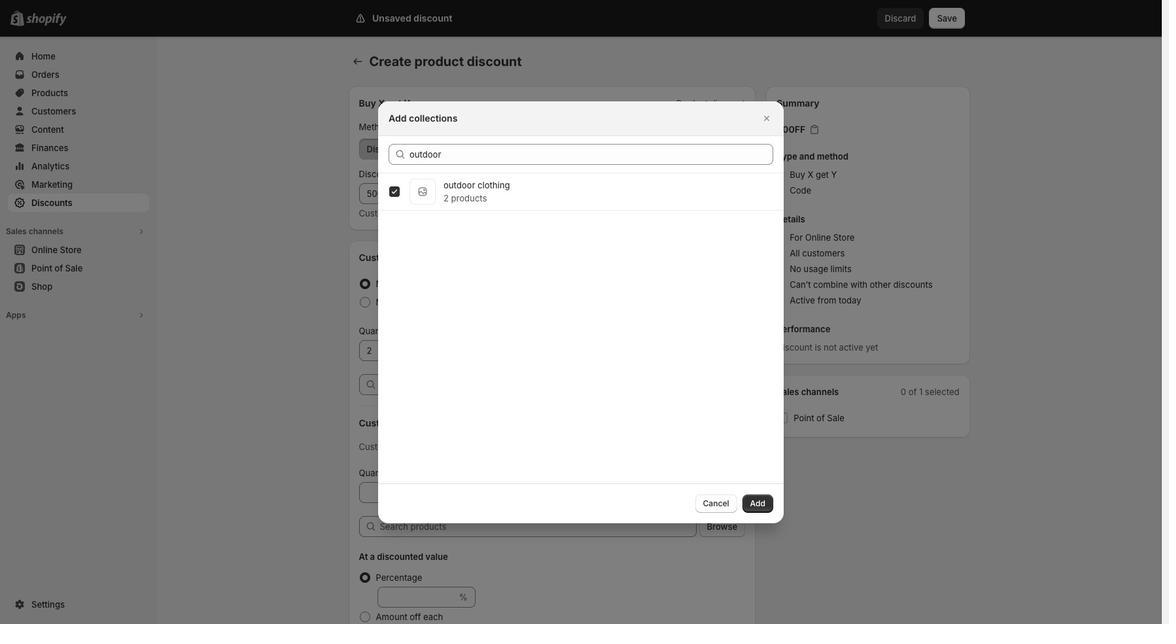 Task type: locate. For each thing, give the bounding box(es) containing it.
shopify image
[[26, 13, 67, 26]]

dialog
[[0, 101, 1162, 523]]



Task type: describe. For each thing, give the bounding box(es) containing it.
Search collections text field
[[410, 144, 773, 165]]



Task type: vqa. For each thing, say whether or not it's contained in the screenshot.
Dialog
yes



